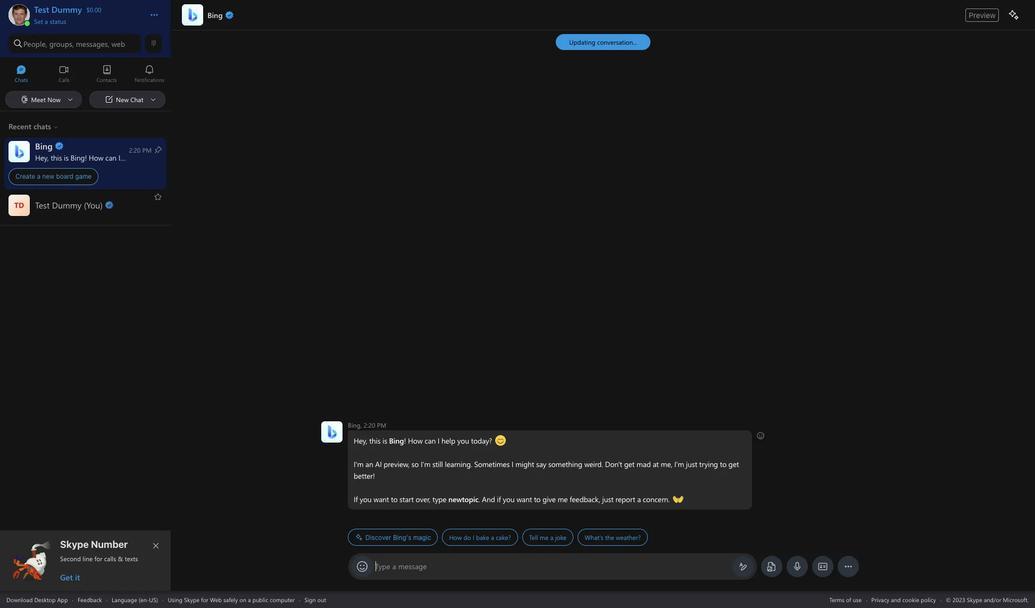 Task type: describe. For each thing, give the bounding box(es) containing it.
a right bake
[[491, 533, 495, 542]]

texts
[[125, 555, 138, 563]]

a right type
[[393, 562, 397, 572]]

a left "new"
[[37, 172, 40, 180]]

2 want from the left
[[517, 495, 532, 505]]

0 horizontal spatial !
[[85, 153, 87, 163]]

1 vertical spatial !
[[404, 436, 406, 446]]

bing's
[[393, 534, 412, 542]]

so
[[412, 459, 419, 470]]

privacy and cookie policy link
[[872, 596, 937, 604]]

us)
[[149, 596, 158, 604]]

0 vertical spatial can
[[105, 153, 117, 163]]

0 vertical spatial today?
[[152, 153, 173, 163]]

newtopic . and if you want to give me feedback, just report a concern.
[[449, 495, 672, 505]]

and
[[482, 495, 495, 505]]

how do i bake a cake?
[[449, 533, 511, 542]]

i inside i'm an ai preview, so i'm still learning. sometimes i might say something weird. don't get mad at me, i'm just trying to get better! if you want to start over, type
[[512, 459, 514, 470]]

1 vertical spatial bing
[[389, 436, 404, 446]]

don't
[[606, 459, 623, 470]]

0 horizontal spatial just
[[603, 495, 614, 505]]

second line for calls & texts
[[60, 555, 138, 563]]

preview
[[970, 10, 997, 19]]

language
[[112, 596, 137, 604]]

1 vertical spatial today?
[[471, 436, 492, 446]]

0 horizontal spatial how
[[89, 153, 104, 163]]

a left the joke
[[551, 533, 554, 542]]

people, groups, messages, web button
[[9, 34, 141, 53]]

newtopic
[[449, 495, 479, 505]]

skype number
[[60, 539, 128, 550]]

at
[[653, 459, 659, 470]]

0 vertical spatial is
[[64, 153, 69, 163]]

1 horizontal spatial hey, this is bing ! how can i help you today?
[[354, 436, 494, 446]]

public
[[253, 596, 268, 604]]

discover bing's magic
[[366, 534, 431, 542]]

board
[[56, 172, 73, 180]]

safely
[[224, 596, 238, 604]]

using skype for web safely on a public computer
[[168, 596, 295, 604]]

computer
[[270, 596, 295, 604]]

second
[[60, 555, 81, 563]]

on
[[240, 596, 246, 604]]

trying
[[700, 459, 719, 470]]

download desktop app
[[6, 596, 68, 604]]

.
[[479, 495, 480, 505]]

get
[[60, 572, 73, 583]]

of
[[847, 596, 852, 604]]

3 i'm from the left
[[675, 459, 685, 470]]

better!
[[354, 471, 375, 481]]

give
[[543, 495, 556, 505]]

i inside button
[[473, 533, 475, 542]]

(openhands)
[[673, 494, 713, 504]]

weather?
[[616, 533, 641, 542]]

cookie
[[903, 596, 920, 604]]

bing, 2:20 pm
[[348, 421, 387, 430]]

1 horizontal spatial how
[[408, 436, 423, 446]]

privacy and cookie policy
[[872, 596, 937, 604]]

might
[[516, 459, 535, 470]]

using skype for web safely on a public computer link
[[168, 596, 295, 604]]

tell
[[530, 533, 539, 542]]

something
[[549, 459, 583, 470]]

web
[[112, 39, 125, 49]]

over,
[[416, 495, 431, 505]]

bing,
[[348, 421, 362, 430]]

start
[[400, 495, 414, 505]]

feedback
[[78, 596, 102, 604]]

line
[[83, 555, 93, 563]]

pm
[[377, 421, 387, 430]]

tell me a joke button
[[523, 529, 574, 546]]

&
[[118, 555, 123, 563]]

discover
[[366, 534, 392, 542]]

app
[[57, 596, 68, 604]]

game
[[75, 172, 92, 180]]

skype inside "skype number" element
[[60, 539, 89, 550]]

me,
[[661, 459, 673, 470]]

out
[[318, 596, 326, 604]]

use
[[853, 596, 862, 604]]

for for web
[[201, 596, 208, 604]]

message
[[399, 562, 427, 572]]

create a new board game
[[15, 172, 92, 180]]

cake?
[[496, 533, 511, 542]]

learning.
[[445, 459, 473, 470]]

a right on
[[248, 596, 251, 604]]

Type a message text field
[[376, 562, 731, 573]]

language (en-us)
[[112, 596, 158, 604]]

ai
[[375, 459, 382, 470]]

if
[[497, 495, 501, 505]]

get it
[[60, 572, 80, 583]]



Task type: locate. For each thing, give the bounding box(es) containing it.
1 vertical spatial can
[[425, 436, 436, 446]]

for left web
[[201, 596, 208, 604]]

status
[[50, 17, 66, 26]]

0 vertical spatial for
[[95, 555, 102, 563]]

you
[[138, 153, 150, 163], [458, 436, 469, 446], [360, 495, 372, 505], [503, 495, 515, 505]]

0 vertical spatial hey, this is bing ! how can i help you today?
[[35, 153, 175, 163]]

1 horizontal spatial help
[[442, 436, 456, 446]]

0 horizontal spatial is
[[64, 153, 69, 163]]

is
[[64, 153, 69, 163], [383, 436, 388, 446]]

just inside i'm an ai preview, so i'm still learning. sometimes i might say something weird. don't get mad at me, i'm just trying to get better! if you want to start over, type
[[687, 459, 698, 470]]

0 vertical spatial !
[[85, 153, 87, 163]]

1 horizontal spatial hey,
[[354, 436, 368, 446]]

2 horizontal spatial i'm
[[675, 459, 685, 470]]

still
[[433, 459, 443, 470]]

skype up second
[[60, 539, 89, 550]]

how up "so"
[[408, 436, 423, 446]]

set
[[34, 17, 43, 26]]

sometimes
[[475, 459, 510, 470]]

how inside how do i bake a cake? button
[[449, 533, 462, 542]]

do
[[464, 533, 471, 542]]

it
[[75, 572, 80, 583]]

1 vertical spatial skype
[[184, 596, 200, 604]]

want
[[374, 495, 389, 505], [517, 495, 532, 505]]

download desktop app link
[[6, 596, 68, 604]]

is up board
[[64, 153, 69, 163]]

1 vertical spatial how
[[408, 436, 423, 446]]

0 vertical spatial bing
[[71, 153, 85, 163]]

1 vertical spatial hey,
[[354, 436, 368, 446]]

a
[[45, 17, 48, 26], [37, 172, 40, 180], [638, 495, 641, 505], [491, 533, 495, 542], [551, 533, 554, 542], [393, 562, 397, 572], [248, 596, 251, 604]]

get
[[625, 459, 635, 470], [729, 459, 740, 470]]

i'm right me,
[[675, 459, 685, 470]]

0 vertical spatial how
[[89, 153, 104, 163]]

for inside "skype number" element
[[95, 555, 102, 563]]

hey, this is bing ! how can i help you today? up "so"
[[354, 436, 494, 446]]

feedback,
[[570, 495, 601, 505]]

you inside i'm an ai preview, so i'm still learning. sometimes i might say something weird. don't get mad at me, i'm just trying to get better! if you want to start over, type
[[360, 495, 372, 505]]

2 horizontal spatial how
[[449, 533, 462, 542]]

people, groups, messages, web
[[23, 39, 125, 49]]

bing up game on the top left
[[71, 153, 85, 163]]

to left the give
[[534, 495, 541, 505]]

just left report
[[603, 495, 614, 505]]

to right the trying
[[721, 459, 727, 470]]

sign out
[[305, 596, 326, 604]]

0 horizontal spatial me
[[540, 533, 549, 542]]

skype number element
[[9, 539, 162, 583]]

0 horizontal spatial get
[[625, 459, 635, 470]]

me right the give
[[558, 495, 568, 505]]

0 horizontal spatial i'm
[[354, 459, 364, 470]]

1 i'm from the left
[[354, 459, 364, 470]]

!
[[85, 153, 87, 163], [404, 436, 406, 446]]

want left the start
[[374, 495, 389, 505]]

2 horizontal spatial to
[[721, 459, 727, 470]]

tell me a joke
[[530, 533, 567, 542]]

for right the line
[[95, 555, 102, 563]]

messages,
[[76, 39, 109, 49]]

i'm an ai preview, so i'm still learning. sometimes i might say something weird. don't get mad at me, i'm just trying to get better! if you want to start over, type
[[354, 459, 742, 505]]

to left the start
[[391, 495, 398, 505]]

me right tell
[[540, 533, 549, 542]]

skype right using
[[184, 596, 200, 604]]

2:20
[[364, 421, 376, 430]]

help
[[122, 153, 136, 163], [442, 436, 456, 446]]

0 horizontal spatial this
[[51, 153, 62, 163]]

web
[[210, 596, 222, 604]]

calls
[[104, 555, 116, 563]]

1 get from the left
[[625, 459, 635, 470]]

i'm right "so"
[[421, 459, 431, 470]]

0 vertical spatial me
[[558, 495, 568, 505]]

1 horizontal spatial get
[[729, 459, 740, 470]]

is down pm
[[383, 436, 388, 446]]

can
[[105, 153, 117, 163], [425, 436, 436, 446]]

using
[[168, 596, 183, 604]]

0 vertical spatial just
[[687, 459, 698, 470]]

me
[[558, 495, 568, 505], [540, 533, 549, 542]]

1 vertical spatial this
[[370, 436, 381, 446]]

0 horizontal spatial hey, this is bing ! how can i help you today?
[[35, 153, 175, 163]]

0 horizontal spatial want
[[374, 495, 389, 505]]

create
[[15, 172, 35, 180]]

groups,
[[49, 39, 74, 49]]

how up game on the top left
[[89, 153, 104, 163]]

1 horizontal spatial just
[[687, 459, 698, 470]]

0 horizontal spatial skype
[[60, 539, 89, 550]]

mad
[[637, 459, 651, 470]]

1 horizontal spatial me
[[558, 495, 568, 505]]

1 want from the left
[[374, 495, 389, 505]]

(en-
[[139, 596, 149, 604]]

today?
[[152, 153, 173, 163], [471, 436, 492, 446]]

this up create a new board game
[[51, 153, 62, 163]]

2 i'm from the left
[[421, 459, 431, 470]]

1 horizontal spatial this
[[370, 436, 381, 446]]

(smileeyes)
[[495, 435, 530, 446]]

to
[[721, 459, 727, 470], [391, 495, 398, 505], [534, 495, 541, 505]]

and
[[892, 596, 901, 604]]

1 vertical spatial is
[[383, 436, 388, 446]]

say
[[537, 459, 547, 470]]

0 vertical spatial help
[[122, 153, 136, 163]]

0 vertical spatial this
[[51, 153, 62, 163]]

this down 2:20
[[370, 436, 381, 446]]

hey, up "new"
[[35, 153, 49, 163]]

1 horizontal spatial to
[[534, 495, 541, 505]]

! up preview,
[[404, 436, 406, 446]]

type
[[375, 562, 391, 572]]

preview,
[[384, 459, 410, 470]]

how
[[89, 153, 104, 163], [408, 436, 423, 446], [449, 533, 462, 542]]

get left mad
[[625, 459, 635, 470]]

0 horizontal spatial for
[[95, 555, 102, 563]]

feedback link
[[78, 596, 102, 604]]

language (en-us) link
[[112, 596, 158, 604]]

1 vertical spatial me
[[540, 533, 549, 542]]

1 horizontal spatial bing
[[389, 436, 404, 446]]

1 horizontal spatial i'm
[[421, 459, 431, 470]]

1 vertical spatial help
[[442, 436, 456, 446]]

download
[[6, 596, 33, 604]]

0 vertical spatial hey,
[[35, 153, 49, 163]]

number
[[91, 539, 128, 550]]

0 horizontal spatial can
[[105, 153, 117, 163]]

sign out link
[[305, 596, 326, 604]]

just
[[687, 459, 698, 470], [603, 495, 614, 505]]

1 horizontal spatial want
[[517, 495, 532, 505]]

magic
[[413, 534, 431, 542]]

a right report
[[638, 495, 641, 505]]

an
[[366, 459, 374, 470]]

terms of use
[[830, 596, 862, 604]]

how do i bake a cake? button
[[443, 529, 518, 546]]

hey, this is bing ! how can i help you today? up game on the top left
[[35, 153, 175, 163]]

1 vertical spatial just
[[603, 495, 614, 505]]

get right the trying
[[729, 459, 740, 470]]

what's
[[585, 533, 604, 542]]

1 horizontal spatial !
[[404, 436, 406, 446]]

for for calls
[[95, 555, 102, 563]]

1 horizontal spatial skype
[[184, 596, 200, 604]]

0 horizontal spatial bing
[[71, 153, 85, 163]]

weird.
[[585, 459, 604, 470]]

0 vertical spatial skype
[[60, 539, 89, 550]]

1 horizontal spatial is
[[383, 436, 388, 446]]

type a message
[[375, 562, 427, 572]]

a right set
[[45, 17, 48, 26]]

tab list
[[0, 60, 171, 89]]

desktop
[[34, 596, 56, 604]]

i'm
[[354, 459, 364, 470], [421, 459, 431, 470], [675, 459, 685, 470]]

terms of use link
[[830, 596, 862, 604]]

what's the weather?
[[585, 533, 641, 542]]

policy
[[922, 596, 937, 604]]

2 vertical spatial how
[[449, 533, 462, 542]]

type
[[433, 495, 447, 505]]

0 horizontal spatial today?
[[152, 153, 173, 163]]

people,
[[23, 39, 47, 49]]

the
[[606, 533, 615, 542]]

bing up preview,
[[389, 436, 404, 446]]

just left the trying
[[687, 459, 698, 470]]

0 horizontal spatial to
[[391, 495, 398, 505]]

terms
[[830, 596, 845, 604]]

1 vertical spatial hey, this is bing ! how can i help you today?
[[354, 436, 494, 446]]

privacy
[[872, 596, 890, 604]]

1 horizontal spatial today?
[[471, 436, 492, 446]]

sign
[[305, 596, 316, 604]]

0 horizontal spatial help
[[122, 153, 136, 163]]

hey, this is bing ! how can i help you today?
[[35, 153, 175, 163], [354, 436, 494, 446]]

hey, down bing,
[[354, 436, 368, 446]]

want left the give
[[517, 495, 532, 505]]

0 horizontal spatial hey,
[[35, 153, 49, 163]]

me inside button
[[540, 533, 549, 542]]

! up game on the top left
[[85, 153, 87, 163]]

2 get from the left
[[729, 459, 740, 470]]

want inside i'm an ai preview, so i'm still learning. sometimes i might say something weird. don't get mad at me, i'm just trying to get better! if you want to start over, type
[[374, 495, 389, 505]]

how left "do"
[[449, 533, 462, 542]]

1 horizontal spatial for
[[201, 596, 208, 604]]

for
[[95, 555, 102, 563], [201, 596, 208, 604]]

1 horizontal spatial can
[[425, 436, 436, 446]]

1 vertical spatial for
[[201, 596, 208, 604]]

i'm left the an
[[354, 459, 364, 470]]

new
[[42, 172, 54, 180]]

if
[[354, 495, 358, 505]]



Task type: vqa. For each thing, say whether or not it's contained in the screenshot.
Feedback link
yes



